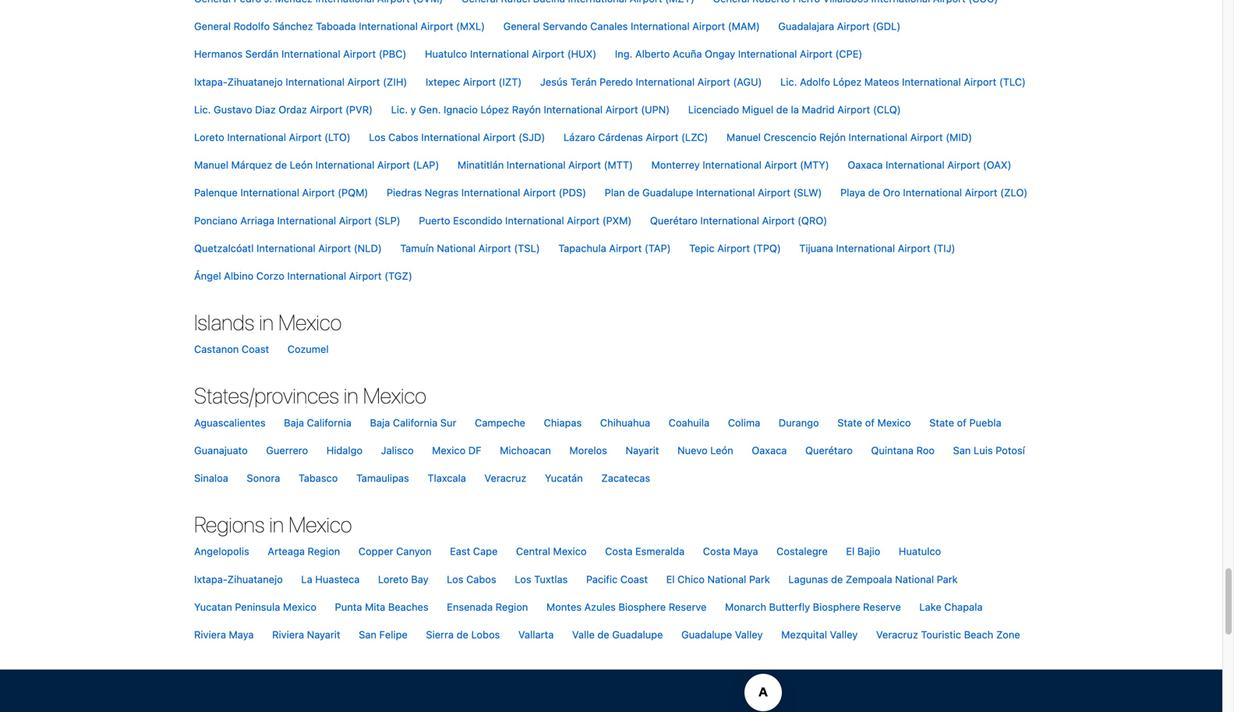 Task type: locate. For each thing, give the bounding box(es) containing it.
1 vertical spatial manuel
[[194, 159, 228, 171]]

rodolfo
[[234, 20, 270, 32]]

airport up adolfo
[[800, 48, 833, 60]]

zacatecas link
[[594, 465, 658, 493]]

1 vertical spatial san
[[359, 629, 377, 641]]

los down east
[[447, 574, 464, 586]]

0 vertical spatial querétaro
[[650, 215, 698, 226]]

park up monarch
[[749, 574, 770, 586]]

in for regions
[[269, 512, 284, 538]]

reserve inside 'link'
[[863, 602, 901, 613]]

de right lagunas on the bottom of page
[[831, 574, 843, 586]]

0 horizontal spatial oaxaca
[[752, 445, 787, 457]]

1 horizontal spatial reserve
[[863, 602, 901, 613]]

0 vertical spatial ixtapa-
[[194, 76, 227, 88]]

airport left (sjd) at top left
[[483, 131, 516, 143]]

veracruz for veracruz touristic beach zone
[[877, 629, 919, 641]]

0 horizontal spatial los
[[369, 131, 386, 143]]

international inside playa de oro international airport (zlo) link
[[903, 187, 962, 199]]

1 horizontal spatial valley
[[830, 629, 858, 641]]

costa up pacific coast
[[605, 546, 633, 558]]

0 horizontal spatial general
[[194, 20, 231, 32]]

2 of from the left
[[957, 417, 967, 429]]

mexico for states/provinces in mexico
[[363, 383, 427, 409]]

oaxaca up 'playa'
[[848, 159, 883, 171]]

biosphere up mezquital valley
[[813, 602, 861, 613]]

huatulco up ixtepec
[[425, 48, 467, 60]]

valley for mezquital valley
[[830, 629, 858, 641]]

pacific coast
[[586, 574, 648, 586]]

0 horizontal spatial león
[[290, 159, 313, 171]]

airport inside lic. y gen. ignacio lópez rayón international airport (upn) link
[[606, 104, 638, 115]]

ixtapa- for ixtapa-zihuatanejo
[[194, 574, 227, 586]]

baja for baja california
[[284, 417, 304, 429]]

1 horizontal spatial querétaro
[[806, 445, 853, 457]]

de right sierra
[[457, 629, 469, 641]]

veracruz
[[485, 473, 527, 484], [877, 629, 919, 641]]

airport inside minatitlán international airport (mtt) link
[[569, 159, 601, 171]]

airport down lázaro
[[569, 159, 601, 171]]

valley
[[735, 629, 763, 641], [830, 629, 858, 641]]

de right plan
[[628, 187, 640, 199]]

airport down (mid)
[[948, 159, 980, 171]]

0 horizontal spatial manuel
[[194, 159, 228, 171]]

guadalupe valley
[[682, 629, 763, 641]]

sierra
[[426, 629, 454, 641]]

international up (pbc)
[[359, 20, 418, 32]]

airport up manuel márquez de león international airport (lap)
[[289, 131, 322, 143]]

1 horizontal spatial baja
[[370, 417, 390, 429]]

ixtapa- up yucatan
[[194, 574, 227, 586]]

0 vertical spatial veracruz
[[485, 473, 527, 484]]

1 vertical spatial oaxaca
[[752, 445, 787, 457]]

2 general from the left
[[504, 20, 540, 32]]

el
[[846, 546, 855, 558], [667, 574, 675, 586]]

airport inside the monterrey international airport (mty) link
[[765, 159, 797, 171]]

park up lake chapala on the bottom of the page
[[937, 574, 958, 586]]

airport down (nld) at top
[[349, 270, 382, 282]]

de left oro
[[869, 187, 880, 199]]

nayarit down punta
[[307, 629, 340, 641]]

zihuatanejo up yucatan peninsula mexico
[[227, 574, 283, 586]]

huatulco for huatulco
[[899, 546, 941, 558]]

monterrey international airport (mty) link
[[644, 151, 837, 179]]

0 horizontal spatial valley
[[735, 629, 763, 641]]

1 horizontal spatial huatulco
[[899, 546, 941, 558]]

veracruz left touristic
[[877, 629, 919, 641]]

guadalupe for valle
[[612, 629, 663, 641]]

international up "(upn)"
[[636, 76, 695, 88]]

de right valle
[[598, 629, 610, 641]]

1 vertical spatial cabos
[[466, 574, 497, 586]]

state up querétaro link
[[838, 417, 863, 429]]

airport down minatitlán international airport (mtt) link
[[523, 187, 556, 199]]

0 horizontal spatial biosphere
[[619, 602, 666, 613]]

0 horizontal spatial baja
[[284, 417, 304, 429]]

(zlo)
[[1001, 187, 1028, 199]]

california up "hidalgo"
[[307, 417, 352, 429]]

zihuatanejo inside 'link'
[[227, 574, 283, 586]]

1 costa from the left
[[605, 546, 633, 558]]

lic.
[[781, 76, 797, 88], [194, 104, 211, 115], [391, 104, 408, 115]]

0 horizontal spatial maya
[[229, 629, 254, 641]]

0 vertical spatial region
[[308, 546, 340, 558]]

1 horizontal spatial coast
[[621, 574, 648, 586]]

albino
[[224, 270, 254, 282]]

biosphere inside 'link'
[[813, 602, 861, 613]]

1 horizontal spatial park
[[937, 574, 958, 586]]

negras
[[425, 187, 459, 199]]

ixtapa- inside 'link'
[[194, 574, 227, 586]]

la huasteca
[[301, 574, 360, 586]]

airport down the (pxm)
[[609, 242, 642, 254]]

ixtapa-
[[194, 76, 227, 88], [194, 574, 227, 586]]

0 horizontal spatial querétaro
[[650, 215, 698, 226]]

international up (agu)
[[738, 48, 797, 60]]

huatulco link
[[891, 538, 949, 566]]

lic. left adolfo
[[781, 76, 797, 88]]

airport inside piedras negras international airport (pds) link
[[523, 187, 556, 199]]

ponciano arriaga international airport (slp)
[[194, 215, 401, 226]]

costa for costa maya
[[703, 546, 731, 558]]

ángel
[[194, 270, 221, 282]]

reserve
[[669, 602, 707, 613], [863, 602, 901, 613]]

palenque international airport (pqm) link
[[186, 179, 376, 207]]

guadalajara airport (gdl)
[[779, 20, 901, 32]]

0 vertical spatial manuel
[[727, 131, 761, 143]]

querétaro inside "link"
[[650, 215, 698, 226]]

zihuatanejo for ixtapa-zihuatanejo international airport (zih)
[[227, 76, 283, 88]]

baja up the guerrero
[[284, 417, 304, 429]]

arteaga
[[268, 546, 305, 558]]

ing. alberto acuña ongay international airport (cpe) link
[[607, 40, 871, 68]]

loreto for loreto bay
[[378, 574, 408, 586]]

1 riviera from the left
[[194, 629, 226, 641]]

california inside "link"
[[307, 417, 352, 429]]

1 vertical spatial loreto
[[378, 574, 408, 586]]

2 california from the left
[[393, 417, 438, 429]]

jesús terán peredo international airport (agu) link
[[533, 68, 770, 96]]

states/provinces
[[194, 383, 339, 409]]

mexico up cozumel
[[279, 310, 342, 335]]

lic. for lic. y gen. ignacio lópez rayón international airport (upn)
[[391, 104, 408, 115]]

international inside ing. alberto acuña ongay international airport (cpe) link
[[738, 48, 797, 60]]

baja inside "link"
[[284, 417, 304, 429]]

monarch butterfly biosphere reserve link
[[718, 594, 909, 622]]

1 horizontal spatial general
[[504, 20, 540, 32]]

airport down (oax)
[[965, 187, 998, 199]]

guadalupe down montes azules biosphere reserve link
[[612, 629, 663, 641]]

0 horizontal spatial huatulco
[[425, 48, 467, 60]]

1 horizontal spatial los
[[447, 574, 464, 586]]

2 zihuatanejo from the top
[[227, 574, 283, 586]]

0 horizontal spatial national
[[437, 242, 476, 254]]

airport up cárdenas
[[606, 104, 638, 115]]

puebla
[[970, 417, 1002, 429]]

state for state of mexico
[[838, 417, 863, 429]]

piedras
[[387, 187, 422, 199]]

manuel up monterrey international airport (mty)
[[727, 131, 761, 143]]

1 horizontal spatial biosphere
[[813, 602, 861, 613]]

airport up manuel crescencio rejón international airport (mid)
[[838, 104, 871, 115]]

0 vertical spatial oaxaca
[[848, 159, 883, 171]]

1 horizontal spatial california
[[393, 417, 438, 429]]

1 vertical spatial huatulco
[[899, 546, 941, 558]]

region for ensenada region
[[496, 602, 528, 613]]

punta
[[335, 602, 362, 613]]

nayarit up the zacatecas
[[626, 445, 659, 457]]

biosphere up valle de guadalupe
[[619, 602, 666, 613]]

international inside lic. y gen. ignacio lópez rayón international airport (upn) link
[[544, 104, 603, 115]]

los left tuxtlas
[[515, 574, 532, 586]]

0 horizontal spatial costa
[[605, 546, 633, 558]]

el left chico
[[667, 574, 675, 586]]

guadalupe down monarch
[[682, 629, 732, 641]]

la
[[301, 574, 313, 586]]

general up huatulco international airport (hux)
[[504, 20, 540, 32]]

international inside los cabos international airport (sjd) link
[[421, 131, 480, 143]]

0 vertical spatial zihuatanejo
[[227, 76, 283, 88]]

beach
[[964, 629, 994, 641]]

reserve for montes azules biosphere reserve
[[669, 602, 707, 613]]

costa up the el chico national park
[[703, 546, 731, 558]]

0 vertical spatial in
[[259, 310, 274, 335]]

international inside hermanos serdán international airport (pbc) link
[[282, 48, 341, 60]]

1 vertical spatial zihuatanejo
[[227, 574, 283, 586]]

international up the alberto
[[631, 20, 690, 32]]

león up "palenque international airport (pqm)"
[[290, 159, 313, 171]]

region up la huasteca
[[308, 546, 340, 558]]

(tap)
[[645, 242, 671, 254]]

0 horizontal spatial cabos
[[389, 131, 419, 143]]

airport inside plan de guadalupe international airport (slw) link
[[758, 187, 791, 199]]

international right mateos
[[902, 76, 961, 88]]

manuel up palenque
[[194, 159, 228, 171]]

1 horizontal spatial oaxaca
[[848, 159, 883, 171]]

1 of from the left
[[865, 417, 875, 429]]

0 horizontal spatial nayarit
[[307, 629, 340, 641]]

international down hermanos serdán international airport (pbc) link
[[286, 76, 345, 88]]

international up playa de oro international airport (zlo)
[[886, 159, 945, 171]]

2 horizontal spatial lic.
[[781, 76, 797, 88]]

tamuín
[[400, 242, 434, 254]]

state of mexico
[[838, 417, 911, 429]]

lic. gustavo diaz ordaz airport (pvr)
[[194, 104, 373, 115]]

los
[[369, 131, 386, 143], [447, 574, 464, 586], [515, 574, 532, 586]]

1 horizontal spatial of
[[957, 417, 967, 429]]

costa inside "link"
[[703, 546, 731, 558]]

international up (tsl)
[[505, 215, 564, 226]]

0 horizontal spatial lic.
[[194, 104, 211, 115]]

airport inside licenciado miguel de la madrid airport (clq) link
[[838, 104, 871, 115]]

touristic
[[921, 629, 962, 641]]

biosphere for butterfly
[[813, 602, 861, 613]]

region for arteaga region
[[308, 546, 340, 558]]

airport inside tamuín national airport (tsl) link
[[479, 242, 511, 254]]

international inside manuel crescencio rejón international airport (mid) link
[[849, 131, 908, 143]]

manuel crescencio rejón international airport (mid)
[[727, 131, 973, 143]]

1 general from the left
[[194, 20, 231, 32]]

1 vertical spatial veracruz
[[877, 629, 919, 641]]

riviera maya
[[194, 629, 254, 641]]

international inside puerto escondido international airport (pxm) link
[[505, 215, 564, 226]]

airport inside manuel márquez de león international airport (lap) link
[[377, 159, 410, 171]]

airport up oaxaca international airport (oax)
[[911, 131, 943, 143]]

2 ixtapa- from the top
[[194, 574, 227, 586]]

aguascalientes link
[[186, 409, 273, 437]]

plan de guadalupe international airport (slw)
[[605, 187, 822, 199]]

1 horizontal spatial el
[[846, 546, 855, 558]]

region inside 'link'
[[308, 546, 340, 558]]

1 horizontal spatial riviera
[[272, 629, 304, 641]]

1 vertical spatial in
[[344, 383, 359, 409]]

oaxaca down colima link in the bottom right of the page
[[752, 445, 787, 457]]

airport inside lic. gustavo diaz ordaz airport (pvr) link
[[310, 104, 343, 115]]

baja up jalisco
[[370, 417, 390, 429]]

lázaro cárdenas airport (lzc) link
[[556, 124, 716, 151]]

1 vertical spatial maya
[[229, 629, 254, 641]]

state inside state of mexico link
[[838, 417, 863, 429]]

tapachula airport (tap)
[[559, 242, 671, 254]]

airport inside "quetzalcóatl international airport (nld)" link
[[318, 242, 351, 254]]

maya down yucatan peninsula mexico link
[[229, 629, 254, 641]]

alberto
[[636, 48, 670, 60]]

0 horizontal spatial region
[[308, 546, 340, 558]]

lic. left the y
[[391, 104, 408, 115]]

los cabos link
[[439, 566, 504, 594]]

1 vertical spatial region
[[496, 602, 528, 613]]

vallarta link
[[511, 622, 562, 649]]

coast for castanon coast
[[242, 344, 269, 355]]

el inside el bajio link
[[846, 546, 855, 558]]

general up the 'hermanos'
[[194, 20, 231, 32]]

mita
[[365, 602, 386, 613]]

airport inside manuel crescencio rejón international airport (mid) link
[[911, 131, 943, 143]]

0 horizontal spatial veracruz
[[485, 473, 527, 484]]

airport inside huatulco international airport (hux) link
[[532, 48, 565, 60]]

international down the ponciano arriaga international airport (slp) link
[[257, 242, 316, 254]]

international inside the jesús terán peredo international airport (agu) link
[[636, 76, 695, 88]]

cabos
[[389, 131, 419, 143], [466, 574, 497, 586]]

(tij)
[[934, 242, 956, 254]]

palenque
[[194, 187, 238, 199]]

1 horizontal spatial león
[[711, 445, 734, 457]]

0 horizontal spatial san
[[359, 629, 377, 641]]

lic. adolfo lópez mateos international airport (tlc)
[[781, 76, 1026, 88]]

airport inside ixtepec airport (izt) link
[[463, 76, 496, 88]]

escondido
[[453, 215, 503, 226]]

tijuana
[[800, 242, 834, 254]]

0 horizontal spatial california
[[307, 417, 352, 429]]

playa de oro international airport (zlo) link
[[833, 179, 1036, 207]]

maya for costa maya
[[734, 546, 758, 558]]

1 valley from the left
[[735, 629, 763, 641]]

reserve for monarch butterfly biosphere reserve
[[863, 602, 901, 613]]

1 horizontal spatial lópez
[[833, 76, 862, 88]]

1 ixtapa- from the top
[[194, 76, 227, 88]]

zihuatanejo down serdán
[[227, 76, 283, 88]]

0 horizontal spatial lópez
[[481, 104, 509, 115]]

maya inside "link"
[[734, 546, 758, 558]]

maya up the el chico national park
[[734, 546, 758, 558]]

(mid)
[[946, 131, 973, 143]]

2 riviera from the left
[[272, 629, 304, 641]]

state inside state of puebla link
[[930, 417, 955, 429]]

0 horizontal spatial park
[[749, 574, 770, 586]]

international up (izt) at top
[[470, 48, 529, 60]]

2 baja from the left
[[370, 417, 390, 429]]

nayarit link
[[618, 437, 667, 465]]

international down (clq)
[[849, 131, 908, 143]]

huatulco
[[425, 48, 467, 60], [899, 546, 941, 558]]

airport left (tsl)
[[479, 242, 511, 254]]

0 vertical spatial león
[[290, 159, 313, 171]]

riviera down yucatan
[[194, 629, 226, 641]]

aguascalientes
[[194, 417, 266, 429]]

0 vertical spatial san
[[953, 445, 971, 457]]

2 reserve from the left
[[863, 602, 901, 613]]

international inside "quetzalcóatl international airport (nld)" link
[[257, 242, 316, 254]]

0 vertical spatial coast
[[242, 344, 269, 355]]

mexico for regions in mexico
[[289, 512, 352, 538]]

international inside lic. adolfo lópez mateos international airport (tlc) link
[[902, 76, 961, 88]]

1 vertical spatial el
[[667, 574, 675, 586]]

valley right the mezquital
[[830, 629, 858, 641]]

in up the baja california
[[344, 383, 359, 409]]

airport inside ixtapa-zihuatanejo international airport (zih) link
[[347, 76, 380, 88]]

querétaro
[[650, 215, 698, 226], [806, 445, 853, 457]]

in right islands
[[259, 310, 274, 335]]

crescencio
[[764, 131, 817, 143]]

airport up jesús
[[532, 48, 565, 60]]

0 vertical spatial huatulco
[[425, 48, 467, 60]]

airport inside playa de oro international airport (zlo) link
[[965, 187, 998, 199]]

international inside oaxaca international airport (oax) link
[[886, 159, 945, 171]]

california for baja california
[[307, 417, 352, 429]]

mexico for yucatan peninsula mexico
[[283, 602, 317, 613]]

airport up (pvr)
[[347, 76, 380, 88]]

0 horizontal spatial loreto
[[194, 131, 224, 143]]

international down oaxaca international airport (oax) link
[[903, 187, 962, 199]]

sinaloa
[[194, 473, 228, 484]]

lic. left gustavo
[[194, 104, 211, 115]]

cabos down the y
[[389, 131, 419, 143]]

plan de guadalupe international airport (slw) link
[[597, 179, 830, 207]]

international up lázaro
[[544, 104, 603, 115]]

cabos for los cabos
[[466, 574, 497, 586]]

de left la
[[777, 104, 788, 115]]

airport left (pbc)
[[343, 48, 376, 60]]

airport left (izt) at top
[[463, 76, 496, 88]]

1 horizontal spatial costa
[[703, 546, 731, 558]]

mexico up "riviera nayarit"
[[283, 602, 317, 613]]

ixtapa- down the 'hermanos'
[[194, 76, 227, 88]]

yucatán link
[[537, 465, 591, 493]]

minatitlán
[[458, 159, 504, 171]]

huatulco for huatulco international airport (hux)
[[425, 48, 467, 60]]

of for mexico
[[865, 417, 875, 429]]

airport inside puerto escondido international airport (pxm) link
[[567, 215, 600, 226]]

playa de oro international airport (zlo)
[[841, 187, 1028, 199]]

riviera nayarit
[[272, 629, 340, 641]]

1 california from the left
[[307, 417, 352, 429]]

1 horizontal spatial maya
[[734, 546, 758, 558]]

0 vertical spatial cabos
[[389, 131, 419, 143]]

general for general servando canales international airport (mam)
[[504, 20, 540, 32]]

airport inside los cabos international airport (sjd) link
[[483, 131, 516, 143]]

el bajio link
[[839, 538, 889, 566]]

1 horizontal spatial cabos
[[466, 574, 497, 586]]

baja for baja california sur
[[370, 417, 390, 429]]

airport inside palenque international airport (pqm) link
[[302, 187, 335, 199]]

0 horizontal spatial of
[[865, 417, 875, 429]]

central mexico
[[516, 546, 587, 558]]

international right tijuana
[[836, 242, 895, 254]]

zihuatanejo for ixtapa-zihuatanejo
[[227, 574, 283, 586]]

1 baja from the left
[[284, 417, 304, 429]]

(agu)
[[733, 76, 762, 88]]

1 vertical spatial querétaro
[[806, 445, 853, 457]]

0 horizontal spatial coast
[[242, 344, 269, 355]]

international down ignacio in the left top of the page
[[421, 131, 480, 143]]

0 horizontal spatial reserve
[[669, 602, 707, 613]]

costa esmeralda link
[[597, 538, 693, 566]]

1 park from the left
[[749, 574, 770, 586]]

1 reserve from the left
[[669, 602, 707, 613]]

airport left (mxl)
[[421, 20, 453, 32]]

1 horizontal spatial manuel
[[727, 131, 761, 143]]

huatulco right bajio
[[899, 546, 941, 558]]

lázaro cárdenas airport (lzc)
[[564, 131, 708, 143]]

mexico up arteaga region
[[289, 512, 352, 538]]

1 horizontal spatial loreto
[[378, 574, 408, 586]]

region up vallarta
[[496, 602, 528, 613]]

airport left (nld) at top
[[318, 242, 351, 254]]

1 horizontal spatial lic.
[[391, 104, 408, 115]]

oaxaca for oaxaca
[[752, 445, 787, 457]]

querétaro international airport (qro) link
[[643, 207, 835, 235]]

puerto escondido international airport (pxm) link
[[411, 207, 640, 235]]

1 horizontal spatial san
[[953, 445, 971, 457]]

el inside el chico national park link
[[667, 574, 675, 586]]

hermanos serdán international airport (pbc)
[[194, 48, 407, 60]]

loreto left bay
[[378, 574, 408, 586]]

ixtapa-zihuatanejo link
[[186, 566, 291, 594]]

national down escondido
[[437, 242, 476, 254]]

international inside loreto international airport (lto) link
[[227, 131, 286, 143]]

loreto down gustavo
[[194, 131, 224, 143]]

2 vertical spatial in
[[269, 512, 284, 538]]

0 horizontal spatial el
[[667, 574, 675, 586]]

1 horizontal spatial veracruz
[[877, 629, 919, 641]]

international inside 'tijuana international airport (tij)' link
[[836, 242, 895, 254]]

international up quetzalcóatl international airport (nld) on the top left
[[277, 215, 336, 226]]

1 state from the left
[[838, 417, 863, 429]]

canyon
[[396, 546, 432, 558]]

1 horizontal spatial region
[[496, 602, 528, 613]]

valley for guadalupe valley
[[735, 629, 763, 641]]

san left felipe at the left bottom
[[359, 629, 377, 641]]

0 vertical spatial loreto
[[194, 131, 224, 143]]

0 horizontal spatial state
[[838, 417, 863, 429]]

reserve down chico
[[669, 602, 707, 613]]

2 horizontal spatial los
[[515, 574, 532, 586]]

(zih)
[[383, 76, 407, 88]]

california up jalisco
[[393, 417, 438, 429]]

0 vertical spatial nayarit
[[626, 445, 659, 457]]

(nld)
[[354, 242, 382, 254]]

tlaxcala
[[428, 473, 466, 484]]

1 horizontal spatial state
[[930, 417, 955, 429]]

airport up the (cpe)
[[837, 20, 870, 32]]

1 vertical spatial coast
[[621, 574, 648, 586]]

international inside the monterrey international airport (mty) link
[[703, 159, 762, 171]]

san for san felipe
[[359, 629, 377, 641]]

2 valley from the left
[[830, 629, 858, 641]]

2 state from the left
[[930, 417, 955, 429]]

2 costa from the left
[[703, 546, 731, 558]]

international down '(lto)'
[[316, 159, 375, 171]]

querétaro for querétaro
[[806, 445, 853, 457]]

international down "quetzalcóatl international airport (nld)" link
[[287, 270, 346, 282]]

0 vertical spatial maya
[[734, 546, 758, 558]]

0 horizontal spatial riviera
[[194, 629, 226, 641]]

lic. for lic. gustavo diaz ordaz airport (pvr)
[[194, 104, 211, 115]]

1 vertical spatial ixtapa-
[[194, 574, 227, 586]]

0 vertical spatial el
[[846, 546, 855, 558]]

costa maya
[[703, 546, 758, 558]]

san left luis
[[953, 445, 971, 457]]

2 biosphere from the left
[[813, 602, 861, 613]]

de for valle de guadalupe
[[598, 629, 610, 641]]

international inside minatitlán international airport (mtt) link
[[507, 159, 566, 171]]

león
[[290, 159, 313, 171], [711, 445, 734, 457]]

ensenada
[[447, 602, 493, 613]]

sinaloa link
[[186, 465, 236, 493]]

manuel
[[727, 131, 761, 143], [194, 159, 228, 171]]

los down (pvr)
[[369, 131, 386, 143]]

international inside the ponciano arriaga international airport (slp) link
[[277, 215, 336, 226]]

(pvr)
[[345, 104, 373, 115]]

1 biosphere from the left
[[619, 602, 666, 613]]

1 zihuatanejo from the top
[[227, 76, 283, 88]]

airport inside tapachula airport (tap) "link"
[[609, 242, 642, 254]]

mateos
[[865, 76, 900, 88]]

mexico left df
[[432, 445, 466, 457]]

lagunas de zempoala national park
[[789, 574, 958, 586]]



Task type: vqa. For each thing, say whether or not it's contained in the screenshot.
cruises
no



Task type: describe. For each thing, give the bounding box(es) containing it.
sonora
[[247, 473, 280, 484]]

df
[[469, 445, 482, 457]]

rayón
[[512, 104, 541, 115]]

ing.
[[615, 48, 633, 60]]

tapachula airport (tap) link
[[551, 235, 679, 262]]

international inside general rodolfo sánchez taboada international airport (mxl) link
[[359, 20, 418, 32]]

riviera nayarit link
[[264, 622, 348, 649]]

lic. adolfo lópez mateos international airport (tlc) link
[[773, 68, 1034, 96]]

canales
[[591, 20, 628, 32]]

(tsl)
[[514, 242, 540, 254]]

puerto escondido international airport (pxm)
[[419, 215, 632, 226]]

los for los cabos
[[447, 574, 464, 586]]

lake
[[920, 602, 942, 613]]

bajio
[[858, 546, 881, 558]]

veracruz for veracruz
[[485, 473, 527, 484]]

state of puebla link
[[922, 409, 1010, 437]]

la
[[791, 104, 799, 115]]

hermanos serdán international airport (pbc) link
[[186, 40, 414, 68]]

airport inside lázaro cárdenas airport (lzc) link
[[646, 131, 679, 143]]

monterrey
[[652, 159, 700, 171]]

san felipe
[[359, 629, 408, 641]]

airport inside ing. alberto acuña ongay international airport (cpe) link
[[800, 48, 833, 60]]

1 vertical spatial león
[[711, 445, 734, 457]]

esmeralda
[[636, 546, 685, 558]]

valle de guadalupe link
[[565, 622, 671, 649]]

airport inside 'tijuana international airport (tij)' link
[[898, 242, 931, 254]]

nuevo león link
[[670, 437, 741, 465]]

guerrero link
[[258, 437, 316, 465]]

rejón
[[820, 131, 846, 143]]

(upn)
[[641, 104, 670, 115]]

0 vertical spatial lópez
[[833, 76, 862, 88]]

el bajio
[[846, 546, 881, 558]]

valle
[[572, 629, 595, 641]]

los tuxtlas
[[515, 574, 568, 586]]

mexico inside 'link'
[[432, 445, 466, 457]]

international inside piedras negras international airport (pds) link
[[462, 187, 521, 199]]

biosphere for azules
[[619, 602, 666, 613]]

coast for pacific coast
[[621, 574, 648, 586]]

manuel for manuel crescencio rejón international airport (mid)
[[727, 131, 761, 143]]

butterfly
[[769, 602, 810, 613]]

airport inside the jesús terán peredo international airport (agu) link
[[698, 76, 731, 88]]

baja california sur link
[[362, 409, 464, 437]]

airport inside guadalajara airport (gdl) 'link'
[[837, 20, 870, 32]]

durango
[[779, 417, 819, 429]]

jesús
[[540, 76, 568, 88]]

guadalupe valley link
[[674, 622, 771, 649]]

san for san luis potosí
[[953, 445, 971, 457]]

adolfo
[[800, 76, 831, 88]]

1 vertical spatial lópez
[[481, 104, 509, 115]]

airport inside general servando canales international airport (mam) link
[[693, 20, 725, 32]]

gen.
[[419, 104, 441, 115]]

riviera for riviera maya
[[194, 629, 226, 641]]

sierra de lobos link
[[418, 622, 508, 649]]

loreto international airport (lto) link
[[186, 124, 359, 151]]

mexico for state of mexico
[[878, 417, 911, 429]]

quintana roo link
[[864, 437, 943, 465]]

quetzalcóatl international airport (nld)
[[194, 242, 382, 254]]

la huasteca link
[[294, 566, 368, 594]]

querétaro for querétaro international airport (qro)
[[650, 215, 698, 226]]

coahuila link
[[661, 409, 718, 437]]

manuel for manuel márquez de león international airport (lap)
[[194, 159, 228, 171]]

airport inside lic. adolfo lópez mateos international airport (tlc) link
[[964, 76, 997, 88]]

san luis potosí
[[953, 445, 1025, 457]]

ixtepec airport (izt)
[[426, 76, 522, 88]]

international inside ixtapa-zihuatanejo international airport (zih) link
[[286, 76, 345, 88]]

(hux)
[[567, 48, 597, 60]]

(mxl)
[[456, 20, 485, 32]]

lic. for lic. adolfo lópez mateos international airport (tlc)
[[781, 76, 797, 88]]

palenque international airport (pqm)
[[194, 187, 368, 199]]

chihuahua link
[[593, 409, 658, 437]]

los for los tuxtlas
[[515, 574, 532, 586]]

huatulco international airport (hux)
[[425, 48, 597, 60]]

puerto
[[419, 215, 450, 226]]

state for state of puebla
[[930, 417, 955, 429]]

ixtapa- for ixtapa-zihuatanejo international airport (zih)
[[194, 76, 227, 88]]

2 horizontal spatial national
[[896, 574, 934, 586]]

los for los cabos international airport (sjd)
[[369, 131, 386, 143]]

punta mita beaches link
[[327, 594, 436, 622]]

san luis potosí link
[[946, 437, 1033, 465]]

airport inside ángel albino corzo international airport (tgz) link
[[349, 270, 382, 282]]

costalegre link
[[769, 538, 836, 566]]

1 vertical spatial nayarit
[[307, 629, 340, 641]]

1 horizontal spatial nayarit
[[626, 445, 659, 457]]

international inside ángel albino corzo international airport (tgz) link
[[287, 270, 346, 282]]

airport inside the tepic airport (tpq) link
[[718, 242, 750, 254]]

huatulco international airport (hux) link
[[417, 40, 605, 68]]

of for puebla
[[957, 417, 967, 429]]

licenciado
[[688, 104, 740, 115]]

ixtepec
[[426, 76, 460, 88]]

general for general rodolfo sánchez taboada international airport (mxl)
[[194, 20, 231, 32]]

international inside huatulco international airport (hux) link
[[470, 48, 529, 60]]

(oax)
[[983, 159, 1012, 171]]

international inside the querétaro international airport (qro) "link"
[[701, 215, 760, 226]]

airport inside the ponciano arriaga international airport (slp) link
[[339, 215, 372, 226]]

airport inside the querétaro international airport (qro) "link"
[[762, 215, 795, 226]]

campeche link
[[467, 409, 533, 437]]

tlaxcala link
[[420, 465, 474, 493]]

de for plan de guadalupe international airport (slw)
[[628, 187, 640, 199]]

luis
[[974, 445, 993, 457]]

el for el chico national park
[[667, 574, 675, 586]]

de for lagunas de zempoala national park
[[831, 574, 843, 586]]

manuel márquez de león international airport (lap) link
[[186, 151, 447, 179]]

international inside plan de guadalupe international airport (slw) link
[[696, 187, 755, 199]]

airport inside hermanos serdán international airport (pbc) link
[[343, 48, 376, 60]]

los tuxtlas link
[[507, 566, 576, 594]]

mezquital
[[782, 629, 827, 641]]

chico
[[678, 574, 705, 586]]

(qro)
[[798, 215, 828, 226]]

(lzc)
[[682, 131, 708, 143]]

durango link
[[771, 409, 827, 437]]

monarch butterfly biosphere reserve
[[725, 602, 901, 613]]

chapala
[[945, 602, 983, 613]]

1 horizontal spatial national
[[708, 574, 747, 586]]

ensenada region link
[[439, 594, 536, 622]]

airport inside loreto international airport (lto) link
[[289, 131, 322, 143]]

international inside general servando canales international airport (mam) link
[[631, 20, 690, 32]]

cabos for los cabos international airport (sjd)
[[389, 131, 419, 143]]

international inside palenque international airport (pqm) link
[[241, 187, 300, 199]]

state of puebla
[[930, 417, 1002, 429]]

de for playa de oro international airport (zlo)
[[869, 187, 880, 199]]

central mexico link
[[508, 538, 595, 566]]

quetzalcóatl international airport (nld) link
[[186, 235, 390, 262]]

mexico up tuxtlas
[[553, 546, 587, 558]]

yucatan peninsula mexico
[[194, 602, 317, 613]]

ongay
[[705, 48, 736, 60]]

airport inside general rodolfo sánchez taboada international airport (mxl) link
[[421, 20, 453, 32]]

islands in mexico
[[194, 310, 342, 335]]

montes
[[547, 602, 582, 613]]

arteaga region link
[[260, 538, 348, 566]]

ing. alberto acuña ongay international airport (cpe)
[[615, 48, 863, 60]]

guadalajara
[[779, 20, 835, 32]]

riviera for riviera nayarit
[[272, 629, 304, 641]]

airport inside oaxaca international airport (oax) link
[[948, 159, 980, 171]]

mexico for islands in mexico
[[279, 310, 342, 335]]

guadalupe for plan
[[643, 187, 694, 199]]

costa for costa esmeralda
[[605, 546, 633, 558]]

el for el bajio
[[846, 546, 855, 558]]

2 park from the left
[[937, 574, 958, 586]]

costa esmeralda
[[605, 546, 685, 558]]

ordaz
[[279, 104, 307, 115]]

sierra de lobos
[[426, 629, 500, 641]]

guerrero
[[266, 445, 308, 457]]

general rodolfo sánchez taboada international airport (mxl)
[[194, 20, 485, 32]]

ixtepec airport (izt) link
[[418, 68, 530, 96]]

oaxaca for oaxaca international airport (oax)
[[848, 159, 883, 171]]

loreto for loreto international airport (lto)
[[194, 131, 224, 143]]

maya for riviera maya
[[229, 629, 254, 641]]

in for states/provinces
[[344, 383, 359, 409]]

international inside manuel márquez de león international airport (lap) link
[[316, 159, 375, 171]]

de up "palenque international airport (pqm)"
[[275, 159, 287, 171]]

quintana roo
[[872, 445, 935, 457]]

ixtapa-zihuatanejo international airport (zih) link
[[186, 68, 415, 96]]

ángel albino corzo international airport (tgz) link
[[186, 262, 420, 290]]

tamuín national airport (tsl)
[[400, 242, 540, 254]]

castanon coast
[[194, 344, 269, 355]]

california for baja california sur
[[393, 417, 438, 429]]

mezquital valley link
[[774, 622, 866, 649]]

montes azules biosphere reserve link
[[539, 594, 715, 622]]

in for islands
[[259, 310, 274, 335]]

yucatan peninsula mexico link
[[186, 594, 324, 622]]

general servando canales international airport (mam)
[[504, 20, 760, 32]]

de for sierra de lobos
[[457, 629, 469, 641]]



